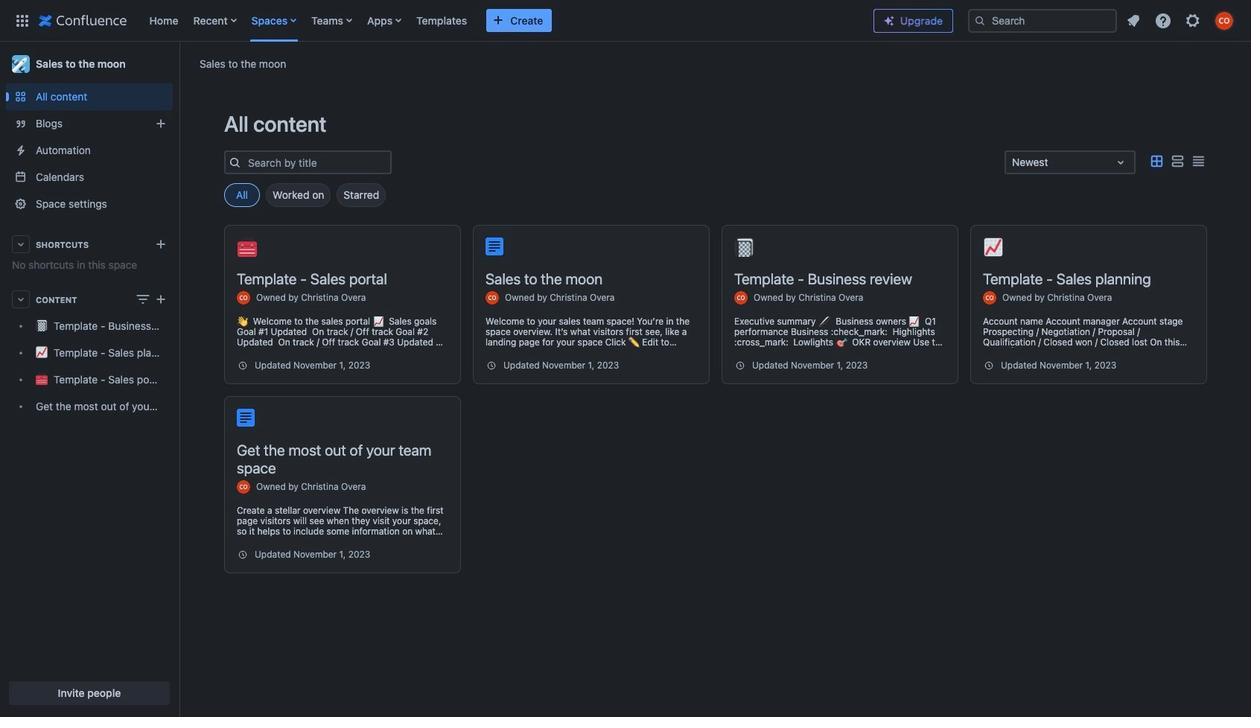 Task type: describe. For each thing, give the bounding box(es) containing it.
add shortcut image
[[152, 235, 170, 253]]

list for appswitcher icon
[[142, 0, 862, 41]]

premium image
[[883, 15, 895, 27]]

:chart_with_upwards_trend: image
[[984, 238, 1003, 257]]

notification icon image
[[1125, 12, 1143, 29]]

Search field
[[968, 9, 1117, 32]]

collapse sidebar image
[[162, 49, 195, 79]]

space element
[[0, 42, 179, 717]]

list for premium icon
[[1120, 7, 1242, 34]]

list image
[[1169, 152, 1187, 170]]

global element
[[9, 0, 862, 41]]

help icon image
[[1155, 12, 1172, 29]]

:notebook: image
[[735, 238, 755, 257]]



Task type: locate. For each thing, give the bounding box(es) containing it.
change view image
[[134, 291, 152, 308]]

:chart_with_upwards_trend: image
[[984, 238, 1003, 257]]

:toolbox: image
[[238, 238, 257, 257]]

1 horizontal spatial page image
[[486, 238, 504, 255]]

:toolbox: image
[[238, 238, 257, 257]]

list
[[142, 0, 862, 41], [1120, 7, 1242, 34]]

create image
[[152, 291, 170, 308]]

tree
[[6, 313, 173, 420]]

profile picture image for :toolbox: image on the left of page
[[237, 291, 250, 305]]

1 horizontal spatial list
[[1120, 7, 1242, 34]]

None text field
[[1012, 155, 1015, 170]]

confluence image
[[39, 12, 127, 29], [39, 12, 127, 29]]

0 vertical spatial page image
[[486, 238, 504, 255]]

tree inside space element
[[6, 313, 173, 420]]

profile picture image
[[237, 291, 250, 305], [486, 291, 499, 305], [734, 291, 748, 305], [983, 291, 997, 305], [237, 480, 250, 494]]

0 horizontal spatial list
[[142, 0, 862, 41]]

1 vertical spatial page image
[[237, 409, 255, 427]]

search image
[[974, 15, 986, 26]]

profile picture image for :notebook: image
[[734, 291, 748, 305]]

Search by title field
[[244, 152, 390, 173]]

profile picture image for :chart_with_upwards_trend: icon
[[983, 291, 997, 305]]

create a blog image
[[152, 115, 170, 133]]

:notebook: image
[[735, 238, 755, 257]]

open image
[[1112, 153, 1130, 171]]

0 horizontal spatial page image
[[237, 409, 255, 427]]

banner
[[0, 0, 1251, 45]]

page image
[[486, 238, 504, 255], [237, 409, 255, 427]]

settings icon image
[[1184, 12, 1202, 29]]

cards image
[[1148, 152, 1166, 170]]

None search field
[[968, 9, 1117, 32]]

appswitcher icon image
[[13, 12, 31, 29]]

compact list image
[[1190, 152, 1207, 170]]



Task type: vqa. For each thing, say whether or not it's contained in the screenshot.
"list" corresponding to Appswitcher Icon
no



